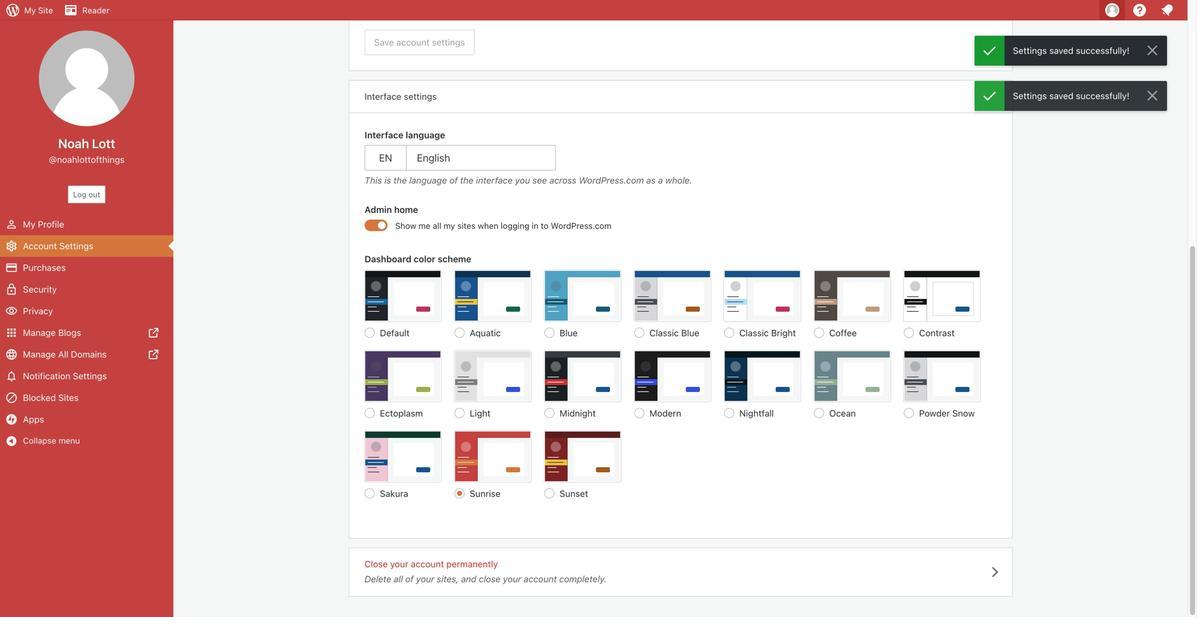 Task type: describe. For each thing, give the bounding box(es) containing it.
notification settings
[[23, 371, 107, 381]]

2 horizontal spatial your
[[503, 574, 522, 584]]

reader link
[[58, 0, 115, 20]]

close your account permanently delete all of your sites, and close your account completely.
[[365, 559, 607, 584]]

manage blogs
[[23, 327, 81, 338]]

my site link
[[0, 0, 58, 20]]

contrast
[[920, 328, 955, 338]]

apps
[[23, 414, 44, 425]]

classic blue
[[650, 328, 700, 338]]

1 successfully! from the top
[[1076, 45, 1130, 56]]

all inside admin home group
[[433, 221, 442, 231]]

to
[[541, 221, 549, 231]]

sunset image
[[545, 431, 621, 482]]

profile
[[38, 219, 64, 230]]

show
[[395, 221, 416, 231]]

ectoplasm image
[[365, 351, 441, 402]]

ocean image
[[814, 351, 891, 402]]

you
[[515, 175, 530, 186]]

sunrise image
[[455, 431, 531, 482]]

all inside close your account permanently delete all of your sites, and close your account completely.
[[394, 574, 403, 584]]

menu
[[59, 436, 80, 445]]

in
[[532, 221, 539, 231]]

coffee image
[[814, 270, 891, 321]]

all
[[58, 349, 68, 360]]

interface
[[476, 175, 513, 186]]

manage your notifications image
[[1160, 3, 1175, 18]]

domains
[[71, 349, 107, 360]]

save
[[374, 37, 394, 48]]

manage all domains
[[23, 349, 107, 360]]

sunset
[[560, 488, 588, 499]]

2 successfully! from the top
[[1076, 91, 1130, 101]]

admin
[[365, 204, 392, 215]]

interface for interface settings
[[365, 91, 402, 102]]

log out button
[[68, 186, 105, 203]]

completely.
[[559, 574, 607, 584]]

my profile
[[23, 219, 64, 230]]

account settings
[[23, 241, 93, 251]]

and
[[461, 574, 477, 584]]

my for my profile
[[23, 219, 35, 230]]

close
[[479, 574, 501, 584]]

notification
[[23, 371, 70, 381]]

dismiss image for second notice status from the top
[[1145, 88, 1161, 103]]

dashboard color scheme
[[365, 254, 472, 264]]

classic blue image
[[634, 270, 711, 321]]

notification settings link
[[0, 365, 173, 387]]

color
[[414, 254, 436, 264]]

powder snow
[[920, 408, 975, 419]]

2 notice status from the top
[[975, 81, 1168, 111]]

scheme
[[438, 254, 472, 264]]

noah lott image
[[39, 31, 135, 126]]

settings inside account settings link
[[59, 241, 93, 251]]

default
[[380, 328, 410, 338]]

1 notice status from the top
[[975, 36, 1168, 66]]

delete
[[365, 574, 391, 584]]

permanently
[[447, 559, 498, 569]]

0 vertical spatial of
[[450, 175, 458, 186]]

settings image
[[5, 240, 18, 253]]

interface for interface language
[[365, 130, 404, 140]]

settings inside button
[[432, 37, 465, 48]]

admin home group
[[365, 203, 997, 240]]

account settings link
[[0, 235, 173, 257]]

my profile image
[[1106, 3, 1120, 17]]

notifications image
[[5, 370, 18, 383]]

my for my site
[[24, 5, 36, 15]]

sakura
[[380, 488, 408, 499]]

classic bright
[[740, 328, 796, 338]]

this
[[365, 175, 382, 186]]

ocean
[[830, 408, 856, 419]]

across
[[550, 175, 577, 186]]

language image
[[5, 348, 18, 361]]

log
[[73, 190, 86, 199]]

saved for first notice status from the top
[[1050, 45, 1074, 56]]

manage for manage blogs
[[23, 327, 56, 338]]

manage for manage all domains
[[23, 349, 56, 360]]

collapse menu
[[23, 436, 80, 445]]

1 group from the top
[[365, 0, 997, 20]]

admin home
[[365, 204, 418, 215]]

out
[[89, 190, 100, 199]]

save account settings
[[374, 37, 465, 48]]

dashboard
[[365, 254, 412, 264]]

1 vertical spatial language
[[409, 175, 447, 186]]

modern image
[[634, 351, 711, 402]]

group containing en
[[365, 128, 997, 187]]

saved for second notice status from the top
[[1050, 91, 1074, 101]]

this is the language of the interface you see across wordpress.com as a whole.
[[365, 175, 693, 186]]

my profile link
[[0, 214, 173, 235]]

lock image
[[5, 283, 18, 296]]

credit_card image
[[5, 261, 18, 274]]

as
[[647, 175, 656, 186]]

apps image
[[5, 326, 18, 339]]

sakura image
[[365, 431, 441, 482]]

en
[[379, 152, 392, 164]]

me
[[419, 221, 431, 231]]

manage all domains link
[[0, 344, 173, 365]]

sunrise
[[470, 488, 501, 499]]

interface settings
[[365, 91, 437, 102]]

purchases link
[[0, 257, 173, 279]]

powder
[[920, 408, 950, 419]]

aquatic
[[470, 328, 501, 338]]

show me all my sites when logging in to wordpress.com
[[395, 221, 612, 231]]



Task type: vqa. For each thing, say whether or not it's contained in the screenshot.
first "Toggle menu" icon from the bottom
no



Task type: locate. For each thing, give the bounding box(es) containing it.
main content
[[349, 0, 1013, 596]]

wordpress.com inside admin home group
[[551, 221, 612, 231]]

see
[[533, 175, 547, 186]]

blue image
[[545, 270, 621, 321]]

1 horizontal spatial of
[[450, 175, 458, 186]]

interface inside group
[[365, 130, 404, 140]]

1 horizontal spatial blue
[[682, 328, 700, 338]]

1 dismiss image from the top
[[1145, 43, 1161, 58]]

classic
[[650, 328, 679, 338], [740, 328, 769, 338]]

light
[[470, 408, 491, 419]]

2 vertical spatial group
[[365, 253, 997, 510]]

your left sites,
[[416, 574, 435, 584]]

manage blogs link
[[0, 322, 173, 344]]

my inside my profile link
[[23, 219, 35, 230]]

1 vertical spatial group
[[365, 128, 997, 187]]

settings
[[432, 37, 465, 48], [404, 91, 437, 102]]

wordpress.com left as
[[579, 175, 644, 186]]

blue down the blue image
[[560, 328, 578, 338]]

classic for classic bright
[[740, 328, 769, 338]]

dismiss image
[[1145, 43, 1161, 58], [1145, 88, 1161, 103]]

default image
[[365, 270, 441, 321]]

saved
[[1050, 45, 1074, 56], [1050, 91, 1074, 101]]

collapse menu link
[[0, 430, 173, 451]]

purchases
[[23, 262, 66, 273]]

1 settings saved successfully! from the top
[[1013, 45, 1130, 56]]

midnight image
[[545, 351, 621, 402]]

close
[[365, 559, 388, 569]]

interface up en
[[365, 130, 404, 140]]

bright
[[771, 328, 796, 338]]

all left my
[[433, 221, 442, 231]]

reader
[[82, 5, 110, 15]]

3 group from the top
[[365, 253, 997, 510]]

1 horizontal spatial all
[[433, 221, 442, 231]]

light image
[[455, 351, 531, 402]]

log out
[[73, 190, 100, 199]]

1 vertical spatial of
[[405, 574, 414, 584]]

notice status
[[975, 36, 1168, 66], [975, 81, 1168, 111]]

lott
[[92, 136, 115, 151]]

2 saved from the top
[[1050, 91, 1074, 101]]

is
[[385, 175, 391, 186]]

english
[[417, 152, 450, 164]]

0 vertical spatial language
[[406, 130, 445, 140]]

group
[[365, 0, 997, 20], [365, 128, 997, 187], [365, 253, 997, 510]]

apps link
[[0, 409, 173, 430]]

help image
[[1133, 3, 1148, 18]]

None radio
[[814, 328, 825, 338], [904, 328, 914, 338], [455, 408, 465, 418], [634, 408, 645, 418], [365, 488, 375, 499], [814, 328, 825, 338], [904, 328, 914, 338], [455, 408, 465, 418], [634, 408, 645, 418], [365, 488, 375, 499]]

blue
[[560, 328, 578, 338], [682, 328, 700, 338]]

person image
[[5, 218, 18, 231]]

a
[[658, 175, 663, 186]]

all
[[433, 221, 442, 231], [394, 574, 403, 584]]

blocked sites link
[[0, 387, 173, 409]]

1 horizontal spatial classic
[[740, 328, 769, 338]]

0 vertical spatial my
[[24, 5, 36, 15]]

0 vertical spatial dismiss image
[[1145, 43, 1161, 58]]

0 vertical spatial interface
[[365, 91, 402, 102]]

2 settings saved successfully! from the top
[[1013, 91, 1130, 101]]

wordpress.com right to in the left of the page
[[551, 221, 612, 231]]

sites
[[458, 221, 476, 231]]

1 the from the left
[[394, 175, 407, 186]]

None radio
[[365, 328, 375, 338], [455, 328, 465, 338], [545, 328, 555, 338], [634, 328, 645, 338], [724, 328, 735, 338], [365, 408, 375, 418], [545, 408, 555, 418], [724, 408, 735, 418], [814, 408, 825, 418], [904, 408, 914, 418], [455, 488, 465, 499], [545, 488, 555, 499], [365, 328, 375, 338], [455, 328, 465, 338], [545, 328, 555, 338], [634, 328, 645, 338], [724, 328, 735, 338], [365, 408, 375, 418], [545, 408, 555, 418], [724, 408, 735, 418], [814, 408, 825, 418], [904, 408, 914, 418], [455, 488, 465, 499], [545, 488, 555, 499]]

2 group from the top
[[365, 128, 997, 187]]

visibility image
[[5, 305, 18, 318]]

ectoplasm
[[380, 408, 423, 419]]

1 blue from the left
[[560, 328, 578, 338]]

settings saved successfully! for first notice status from the top
[[1013, 45, 1130, 56]]

2 classic from the left
[[740, 328, 769, 338]]

1 manage from the top
[[23, 327, 56, 338]]

aquatic image
[[455, 270, 531, 321]]

None url field
[[365, 0, 997, 4]]

0 vertical spatial notice status
[[975, 36, 1168, 66]]

2 dismiss image from the top
[[1145, 88, 1161, 103]]

2 the from the left
[[460, 175, 474, 186]]

of
[[450, 175, 458, 186], [405, 574, 414, 584]]

0 vertical spatial account
[[397, 37, 430, 48]]

blogs
[[58, 327, 81, 338]]

logging
[[501, 221, 530, 231]]

noahlottofthings
[[57, 154, 125, 165]]

modern
[[650, 408, 682, 419]]

0 vertical spatial settings saved successfully!
[[1013, 45, 1130, 56]]

1 vertical spatial saved
[[1050, 91, 1074, 101]]

account left completely.
[[524, 574, 557, 584]]

noah
[[58, 136, 89, 151]]

nightfall
[[740, 408, 774, 419]]

privacy link
[[0, 300, 173, 322]]

my left site
[[24, 5, 36, 15]]

the right is
[[394, 175, 407, 186]]

2 interface from the top
[[365, 130, 404, 140]]

wordpress.com
[[579, 175, 644, 186], [551, 221, 612, 231]]

language down english
[[409, 175, 447, 186]]

0 horizontal spatial classic
[[650, 328, 679, 338]]

0 horizontal spatial your
[[390, 559, 409, 569]]

block image
[[5, 392, 18, 404]]

0 horizontal spatial the
[[394, 175, 407, 186]]

noah lott @ noahlottofthings
[[49, 136, 125, 165]]

0 vertical spatial saved
[[1050, 45, 1074, 56]]

dismiss image for first notice status from the top
[[1145, 43, 1161, 58]]

1 vertical spatial manage
[[23, 349, 56, 360]]

0 horizontal spatial all
[[394, 574, 403, 584]]

1 interface from the top
[[365, 91, 402, 102]]

1 vertical spatial settings
[[404, 91, 437, 102]]

sites
[[58, 392, 79, 403]]

group containing dashboard color scheme
[[365, 253, 997, 510]]

0 vertical spatial manage
[[23, 327, 56, 338]]

collapse
[[23, 436, 56, 445]]

coffee
[[830, 328, 857, 338]]

1 vertical spatial wordpress.com
[[551, 221, 612, 231]]

0 vertical spatial group
[[365, 0, 997, 20]]

account
[[397, 37, 430, 48], [411, 559, 444, 569], [524, 574, 557, 584]]

nightfall image
[[724, 351, 801, 402]]

language up english
[[406, 130, 445, 140]]

1 horizontal spatial your
[[416, 574, 435, 584]]

your right close
[[390, 559, 409, 569]]

1 vertical spatial dismiss image
[[1145, 88, 1161, 103]]

1 vertical spatial settings saved successfully!
[[1013, 91, 1130, 101]]

home
[[394, 204, 418, 215]]

of right delete
[[405, 574, 414, 584]]

manage down "privacy"
[[23, 327, 56, 338]]

the left interface
[[460, 175, 474, 186]]

1 vertical spatial all
[[394, 574, 403, 584]]

0 horizontal spatial of
[[405, 574, 414, 584]]

1 vertical spatial my
[[23, 219, 35, 230]]

interface
[[365, 91, 402, 102], [365, 130, 404, 140]]

2 blue from the left
[[682, 328, 700, 338]]

sites,
[[437, 574, 459, 584]]

midnight
[[560, 408, 596, 419]]

account up sites,
[[411, 559, 444, 569]]

save account settings button
[[365, 30, 475, 55]]

1 horizontal spatial the
[[460, 175, 474, 186]]

classic down classic blue image
[[650, 328, 679, 338]]

@
[[49, 154, 57, 165]]

classic bright image
[[724, 270, 801, 321]]

1 vertical spatial account
[[411, 559, 444, 569]]

account right save
[[397, 37, 430, 48]]

0 horizontal spatial blue
[[560, 328, 578, 338]]

blocked sites
[[23, 392, 79, 403]]

settings saved successfully!
[[1013, 45, 1130, 56], [1013, 91, 1130, 101]]

settings saved successfully! for second notice status from the top
[[1013, 91, 1130, 101]]

classic for classic blue
[[650, 328, 679, 338]]

2 vertical spatial account
[[524, 574, 557, 584]]

settings inside notification settings 'link'
[[73, 371, 107, 381]]

main content containing en
[[349, 0, 1013, 596]]

my site
[[24, 5, 53, 15]]

0 vertical spatial successfully!
[[1076, 45, 1130, 56]]

1 vertical spatial interface
[[365, 130, 404, 140]]

my right person image
[[23, 219, 35, 230]]

0 vertical spatial settings
[[432, 37, 465, 48]]

1 vertical spatial successfully!
[[1076, 91, 1130, 101]]

of inside close your account permanently delete all of your sites, and close your account completely.
[[405, 574, 414, 584]]

account inside button
[[397, 37, 430, 48]]

0 vertical spatial wordpress.com
[[579, 175, 644, 186]]

0 vertical spatial all
[[433, 221, 442, 231]]

all right delete
[[394, 574, 403, 584]]

my inside my site link
[[24, 5, 36, 15]]

1 vertical spatial notice status
[[975, 81, 1168, 111]]

language
[[406, 130, 445, 140], [409, 175, 447, 186]]

security
[[23, 284, 57, 295]]

classic left bright
[[740, 328, 769, 338]]

powder snow image
[[904, 351, 981, 402]]

successfully!
[[1076, 45, 1130, 56], [1076, 91, 1130, 101]]

the
[[394, 175, 407, 186], [460, 175, 474, 186]]

1 classic from the left
[[650, 328, 679, 338]]

account
[[23, 241, 57, 251]]

manage up notification on the bottom of the page
[[23, 349, 56, 360]]

interface up interface language
[[365, 91, 402, 102]]

snow
[[953, 408, 975, 419]]

whole.
[[666, 175, 693, 186]]

blue down classic blue image
[[682, 328, 700, 338]]

contrast image
[[904, 270, 981, 321]]

2 manage from the top
[[23, 349, 56, 360]]

manage
[[23, 327, 56, 338], [23, 349, 56, 360]]

none url field inside 'main content'
[[365, 0, 997, 4]]

security link
[[0, 279, 173, 300]]

my
[[444, 221, 455, 231]]

when
[[478, 221, 499, 231]]

interface language
[[365, 130, 445, 140]]

1 saved from the top
[[1050, 45, 1074, 56]]

site
[[38, 5, 53, 15]]

of down english
[[450, 175, 458, 186]]

your right close at the bottom
[[503, 574, 522, 584]]



